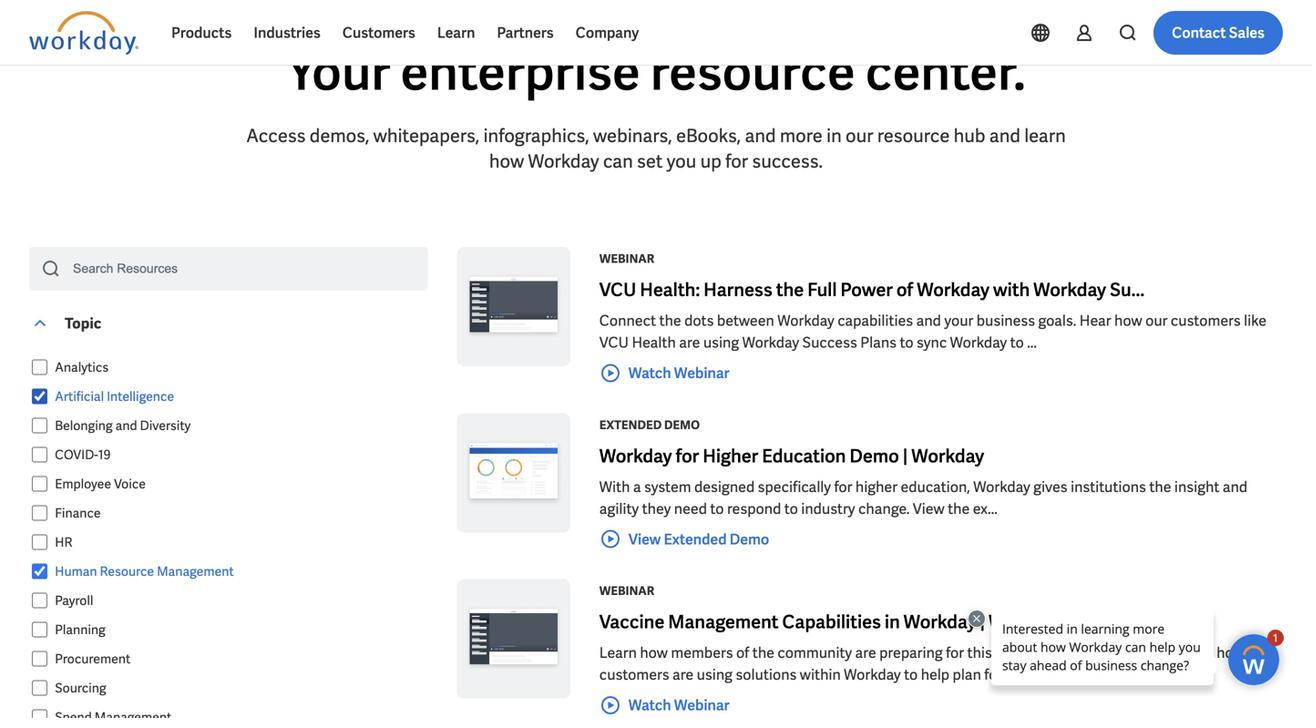 Task type: vqa. For each thing, say whether or not it's contained in the screenshot.
leftmost The Story
no



Task type: describe. For each thing, give the bounding box(es) containing it.
human resource management link
[[48, 561, 428, 583]]

artificial intelligence
[[55, 388, 174, 405]]

business
[[977, 311, 1036, 330]]

sales
[[1229, 23, 1265, 42]]

the left 'ex...'
[[948, 499, 970, 519]]

higher
[[703, 444, 759, 468]]

phase
[[1028, 644, 1068, 663]]

contact sales
[[1173, 23, 1265, 42]]

for inside the with a system designed specifically for higher education, workday gives institutions the insight and agility they need to respond to industry change. view the ex...
[[835, 478, 853, 497]]

0 horizontal spatial management
[[157, 563, 234, 580]]

procurement
[[55, 651, 131, 667]]

industries button
[[243, 11, 332, 55]]

capabilities
[[783, 611, 881, 634]]

covid-
[[55, 447, 98, 463]]

planning link
[[48, 619, 428, 641]]

1 vertical spatial are
[[856, 644, 877, 663]]

2 horizontal spatial demo
[[850, 444, 900, 468]]

infographics,
[[484, 124, 590, 148]]

harness
[[704, 278, 773, 302]]

2 vertical spatial are
[[673, 666, 694, 685]]

human resource management
[[55, 563, 234, 580]]

partners button
[[486, 11, 565, 55]]

1 horizontal spatial demo
[[730, 530, 770, 549]]

analytics
[[55, 359, 109, 376]]

capabilities
[[838, 311, 914, 330]]

customers inside learn how members of the community are preparing for this next phase of virus response, and how customers are using solutions within workday to help plan for vac...
[[600, 666, 670, 685]]

set
[[637, 150, 663, 173]]

center.
[[866, 39, 1026, 105]]

0 horizontal spatial of
[[737, 644, 750, 663]]

watch for vcu
[[629, 364, 672, 383]]

within
[[800, 666, 841, 685]]

workday up next
[[989, 611, 1062, 634]]

customers
[[343, 23, 416, 42]]

designed
[[695, 478, 755, 497]]

to inside learn how members of the community are preparing for this next phase of virus response, and how customers are using solutions within workday to help plan for vac...
[[904, 666, 918, 685]]

0 horizontal spatial view
[[629, 530, 661, 549]]

watch webinar link for management
[[600, 695, 730, 717]]

more in
[[780, 124, 842, 148]]

using inside connect the dots between workday capabilities and your business goals. hear how our customers like vcu health are using workday success plans to sync workday to ...
[[704, 333, 739, 352]]

workday inside the with a system designed specifically for higher education, workday gives institutions the insight and agility they need to respond to industry change. view the ex...
[[974, 478, 1031, 497]]

up
[[701, 150, 722, 173]]

for up system
[[676, 444, 699, 468]]

connect
[[600, 311, 656, 330]]

payroll
[[55, 593, 93, 609]]

vaccine management capabilities in workday | workday
[[600, 611, 1062, 634]]

view extended demo link
[[600, 528, 770, 550]]

plans
[[861, 333, 897, 352]]

a
[[633, 478, 641, 497]]

members
[[671, 644, 733, 663]]

resource
[[100, 563, 154, 580]]

products button
[[160, 11, 243, 55]]

between
[[717, 311, 775, 330]]

vcu inside connect the dots between workday capabilities and your business goals. hear how our customers like vcu health are using workday success plans to sync workday to ...
[[600, 333, 629, 352]]

can
[[603, 150, 633, 173]]

webinar down dots
[[674, 364, 730, 383]]

watch webinar for health:
[[629, 364, 730, 383]]

your
[[945, 311, 974, 330]]

the left the full
[[776, 278, 804, 302]]

and inside connect the dots between workday capabilities and your business goals. hear how our customers like vcu health are using workday success plans to sync workday to ...
[[917, 311, 942, 330]]

belonging and diversity link
[[48, 415, 428, 437]]

institutions
[[1071, 478, 1147, 497]]

to left sync
[[900, 333, 914, 352]]

planning
[[55, 622, 106, 638]]

using inside learn how members of the community are preparing for this next phase of virus response, and how customers are using solutions within workday to help plan for vac...
[[697, 666, 733, 685]]

hear
[[1080, 311, 1112, 330]]

hr
[[55, 534, 72, 551]]

0 horizontal spatial resource
[[651, 39, 856, 105]]

workday up "education,"
[[912, 444, 985, 468]]

access demos, whitepapers,
[[246, 124, 480, 148]]

extended demo
[[600, 417, 700, 433]]

ex...
[[973, 499, 998, 519]]

employee voice
[[55, 476, 146, 492]]

workday down your
[[950, 333, 1007, 352]]

belonging and diversity
[[55, 418, 191, 434]]

learn button
[[427, 11, 486, 55]]

plan
[[953, 666, 982, 685]]

and inside "link"
[[115, 418, 137, 434]]

procurement link
[[48, 648, 428, 670]]

products
[[171, 23, 232, 42]]

need
[[674, 499, 707, 519]]

insight
[[1175, 478, 1220, 497]]

how right response,
[[1217, 644, 1245, 663]]

webinar up vaccine
[[600, 584, 655, 599]]

to left "..."
[[1011, 333, 1024, 352]]

the inside learn how members of the community are preparing for this next phase of virus response, and how customers are using solutions within workday to help plan for vac...
[[753, 644, 775, 663]]

health
[[632, 333, 676, 352]]

system
[[645, 478, 692, 497]]

with a system designed specifically for higher education, workday gives institutions the insight and agility they need to respond to industry change. view the ex...
[[600, 478, 1248, 519]]

view extended demo
[[629, 530, 770, 549]]

learn for learn how members of the community are preparing for this next phase of virus response, and how customers are using solutions within workday to help plan for vac...
[[600, 644, 637, 663]]

customers button
[[332, 11, 427, 55]]

| for workday
[[980, 611, 985, 634]]

and right hub
[[990, 124, 1021, 148]]

employee voice link
[[48, 473, 428, 495]]

education,
[[901, 478, 971, 497]]

customers inside connect the dots between workday capabilities and your business goals. hear how our customers like vcu health are using workday success plans to sync workday to ...
[[1171, 311, 1241, 330]]

2 horizontal spatial of
[[1071, 644, 1084, 663]]

response,
[[1122, 644, 1186, 663]]

artificial
[[55, 388, 104, 405]]

with
[[600, 478, 630, 497]]

enterprise
[[401, 39, 641, 105]]

resource inside access demos, whitepapers, infographics, webinars, ebooks, and more in our resource hub and learn how workday can set you up for success.
[[878, 124, 950, 148]]

community
[[778, 644, 852, 663]]

learn for learn
[[437, 23, 475, 42]]

goals.
[[1039, 311, 1077, 330]]

solutions
[[736, 666, 797, 685]]



Task type: locate. For each thing, give the bounding box(es) containing it.
and down artificial intelligence at the left of the page
[[115, 418, 137, 434]]

vaccine
[[600, 611, 665, 634]]

workday down infographics,
[[528, 150, 599, 173]]

power
[[841, 278, 893, 302]]

education
[[762, 444, 846, 468]]

0 horizontal spatial our
[[846, 124, 874, 148]]

specifically
[[758, 478, 831, 497]]

of
[[897, 278, 914, 302], [737, 644, 750, 663], [1071, 644, 1084, 663]]

workday up the a
[[600, 444, 672, 468]]

2 watch webinar from the top
[[629, 696, 730, 715]]

covid-19
[[55, 447, 111, 463]]

1 horizontal spatial extended
[[664, 530, 727, 549]]

next
[[996, 644, 1025, 663]]

0 vertical spatial learn
[[437, 23, 475, 42]]

of left "virus"
[[1071, 644, 1084, 663]]

management
[[157, 563, 234, 580], [668, 611, 779, 634]]

view inside the with a system designed specifically for higher education, workday gives institutions the insight and agility they need to respond to industry change. view the ex...
[[913, 499, 945, 519]]

watch down "members"
[[629, 696, 672, 715]]

vcu health: harness the full power of workday with workday su...
[[600, 278, 1145, 302]]

1 horizontal spatial view
[[913, 499, 945, 519]]

full
[[808, 278, 837, 302]]

1 vertical spatial demo
[[850, 444, 900, 468]]

0 vertical spatial are
[[679, 333, 700, 352]]

contact sales link
[[1154, 11, 1284, 55]]

1 vertical spatial using
[[697, 666, 733, 685]]

you
[[667, 150, 697, 173]]

Search Resources text field
[[62, 247, 401, 291]]

1 vertical spatial view
[[629, 530, 661, 549]]

0 horizontal spatial |
[[903, 444, 908, 468]]

to
[[900, 333, 914, 352], [1011, 333, 1024, 352], [710, 499, 724, 519], [785, 499, 798, 519], [904, 666, 918, 685]]

0 horizontal spatial demo
[[664, 417, 700, 433]]

your enterprise resource center.
[[286, 39, 1026, 105]]

customers left like
[[1171, 311, 1241, 330]]

are
[[679, 333, 700, 352], [856, 644, 877, 663], [673, 666, 694, 685]]

workday inside learn how members of the community are preparing for this next phase of virus response, and how customers are using solutions within workday to help plan for vac...
[[844, 666, 901, 685]]

1 vertical spatial customers
[[600, 666, 670, 685]]

customers
[[1171, 311, 1241, 330], [600, 666, 670, 685]]

and up sync
[[917, 311, 942, 330]]

dots
[[685, 311, 714, 330]]

respond
[[727, 499, 782, 519]]

| for demo
[[903, 444, 908, 468]]

webinar
[[600, 251, 655, 267], [674, 364, 730, 383], [600, 584, 655, 599], [674, 696, 730, 715]]

extended up the a
[[600, 417, 662, 433]]

0 vertical spatial our
[[846, 124, 874, 148]]

the up health
[[660, 311, 682, 330]]

0 vertical spatial watch webinar
[[629, 364, 730, 383]]

are left preparing
[[856, 644, 877, 663]]

0 horizontal spatial learn
[[437, 23, 475, 42]]

1 vertical spatial vcu
[[600, 333, 629, 352]]

workday down between
[[743, 333, 800, 352]]

topic
[[65, 314, 102, 333]]

vcu down connect
[[600, 333, 629, 352]]

and inside the with a system designed specifically for higher education, workday gives institutions the insight and agility they need to respond to industry change. view the ex...
[[1223, 478, 1248, 497]]

analytics link
[[48, 356, 428, 378]]

view down they
[[629, 530, 661, 549]]

ebooks,
[[676, 124, 741, 148]]

1 watch webinar from the top
[[629, 364, 730, 383]]

this
[[968, 644, 993, 663]]

su...
[[1110, 278, 1145, 302]]

how inside access demos, whitepapers, infographics, webinars, ebooks, and more in our resource hub and learn how workday can set you up for success.
[[489, 150, 524, 173]]

and inside learn how members of the community are preparing for this next phase of virus response, and how customers are using solutions within workday to help plan for vac...
[[1189, 644, 1214, 663]]

watch webinar link down health
[[600, 362, 730, 384]]

1 vertical spatial |
[[980, 611, 985, 634]]

artificial intelligence link
[[48, 386, 428, 407]]

workday up success
[[778, 311, 835, 330]]

watch webinar link for health:
[[600, 362, 730, 384]]

customers down vaccine
[[600, 666, 670, 685]]

our inside access demos, whitepapers, infographics, webinars, ebooks, and more in our resource hub and learn how workday can set you up for success.
[[846, 124, 874, 148]]

2 vcu from the top
[[600, 333, 629, 352]]

help
[[921, 666, 950, 685]]

vcu
[[600, 278, 637, 302], [600, 333, 629, 352]]

0 vertical spatial customers
[[1171, 311, 1241, 330]]

None checkbox
[[32, 359, 48, 376], [32, 388, 48, 405], [32, 447, 48, 463], [32, 505, 48, 521], [32, 534, 48, 551], [32, 593, 48, 609], [32, 622, 48, 638], [32, 651, 48, 667], [32, 680, 48, 696], [32, 709, 48, 718], [32, 359, 48, 376], [32, 388, 48, 405], [32, 447, 48, 463], [32, 505, 48, 521], [32, 534, 48, 551], [32, 593, 48, 609], [32, 622, 48, 638], [32, 651, 48, 667], [32, 680, 48, 696], [32, 709, 48, 718]]

to down designed
[[710, 499, 724, 519]]

human
[[55, 563, 97, 580]]

our
[[846, 124, 874, 148], [1146, 311, 1168, 330]]

our right hear
[[1146, 311, 1168, 330]]

watch webinar down "members"
[[629, 696, 730, 715]]

our inside connect the dots between workday capabilities and your business goals. hear how our customers like vcu health are using workday success plans to sync workday to ...
[[1146, 311, 1168, 330]]

and right response,
[[1189, 644, 1214, 663]]

watch webinar down health
[[629, 364, 730, 383]]

webinar down "members"
[[674, 696, 730, 715]]

and up the success.
[[745, 124, 776, 148]]

0 vertical spatial |
[[903, 444, 908, 468]]

1 vertical spatial extended
[[664, 530, 727, 549]]

view down "education,"
[[913, 499, 945, 519]]

1 horizontal spatial our
[[1146, 311, 1168, 330]]

using
[[704, 333, 739, 352], [697, 666, 733, 685]]

| up this at right bottom
[[980, 611, 985, 634]]

for down this at right bottom
[[985, 666, 1003, 685]]

| up "education,"
[[903, 444, 908, 468]]

watch webinar for management
[[629, 696, 730, 715]]

1 vertical spatial resource
[[878, 124, 950, 148]]

the up solutions at the bottom of page
[[753, 644, 775, 663]]

watch down health
[[629, 364, 672, 383]]

sourcing
[[55, 680, 106, 696]]

finance
[[55, 505, 101, 521]]

like
[[1244, 311, 1267, 330]]

sync
[[917, 333, 947, 352]]

1 horizontal spatial customers
[[1171, 311, 1241, 330]]

vac...
[[1006, 666, 1039, 685]]

1 vertical spatial management
[[668, 611, 779, 634]]

agility
[[600, 499, 639, 519]]

belonging
[[55, 418, 113, 434]]

diversity
[[140, 418, 191, 434]]

extended down need
[[664, 530, 727, 549]]

gives
[[1034, 478, 1068, 497]]

watch webinar link
[[600, 362, 730, 384], [600, 695, 730, 717]]

using down "members"
[[697, 666, 733, 685]]

0 vertical spatial watch
[[629, 364, 672, 383]]

are down "members"
[[673, 666, 694, 685]]

learn inside learn how members of the community are preparing for this next phase of virus response, and how customers are using solutions within workday to help plan for vac...
[[600, 644, 637, 663]]

webinar up health:
[[600, 251, 655, 267]]

learn how members of the community are preparing for this next phase of virus response, and how customers are using solutions within workday to help plan for vac...
[[600, 644, 1245, 685]]

0 horizontal spatial customers
[[600, 666, 670, 685]]

watch webinar link down "members"
[[600, 695, 730, 717]]

watch webinar
[[629, 364, 730, 383], [629, 696, 730, 715]]

access demos, whitepapers, infographics, webinars, ebooks, and more in our resource hub and learn how workday can set you up for success.
[[246, 124, 1066, 173]]

health:
[[640, 278, 700, 302]]

demo up higher
[[850, 444, 900, 468]]

the left "insight"
[[1150, 478, 1172, 497]]

learn
[[437, 23, 475, 42], [600, 644, 637, 663]]

workday up preparing
[[904, 611, 977, 634]]

sourcing link
[[48, 677, 428, 699]]

for right the up
[[726, 150, 748, 173]]

1 vertical spatial learn
[[600, 644, 637, 663]]

0 vertical spatial resource
[[651, 39, 856, 105]]

0 horizontal spatial extended
[[600, 417, 662, 433]]

and right "insight"
[[1223, 478, 1248, 497]]

demo down respond
[[730, 530, 770, 549]]

1 horizontal spatial of
[[897, 278, 914, 302]]

1 horizontal spatial management
[[668, 611, 779, 634]]

1 horizontal spatial learn
[[600, 644, 637, 663]]

are down dots
[[679, 333, 700, 352]]

go to the homepage image
[[29, 11, 139, 55]]

resource up ebooks,
[[651, 39, 856, 105]]

1 vertical spatial watch
[[629, 696, 672, 715]]

management down hr link
[[157, 563, 234, 580]]

1 horizontal spatial resource
[[878, 124, 950, 148]]

intelligence
[[107, 388, 174, 405]]

our right more in
[[846, 124, 874, 148]]

workday up 'ex...'
[[974, 478, 1031, 497]]

0 vertical spatial view
[[913, 499, 945, 519]]

0 vertical spatial management
[[157, 563, 234, 580]]

...
[[1028, 333, 1037, 352]]

workday down preparing
[[844, 666, 901, 685]]

for up industry
[[835, 478, 853, 497]]

learn inside dropdown button
[[437, 23, 475, 42]]

how down su...
[[1115, 311, 1143, 330]]

2 vertical spatial demo
[[730, 530, 770, 549]]

are inside connect the dots between workday capabilities and your business goals. hear how our customers like vcu health are using workday success plans to sync workday to ...
[[679, 333, 700, 352]]

to down preparing
[[904, 666, 918, 685]]

1 horizontal spatial |
[[980, 611, 985, 634]]

vcu up connect
[[600, 278, 637, 302]]

extended inside 'view extended demo' link
[[664, 530, 727, 549]]

the inside connect the dots between workday capabilities and your business goals. hear how our customers like vcu health are using workday success plans to sync workday to ...
[[660, 311, 682, 330]]

for left this at right bottom
[[946, 644, 965, 663]]

in
[[885, 611, 900, 634]]

management up "members"
[[668, 611, 779, 634]]

resource left hub
[[878, 124, 950, 148]]

1 watch from the top
[[629, 364, 672, 383]]

hub
[[954, 124, 986, 148]]

of up solutions at the bottom of page
[[737, 644, 750, 663]]

None checkbox
[[32, 418, 48, 434], [32, 476, 48, 492], [32, 563, 48, 580], [32, 418, 48, 434], [32, 476, 48, 492], [32, 563, 48, 580]]

of right power
[[897, 278, 914, 302]]

watch for vaccine
[[629, 696, 672, 715]]

to down specifically
[[785, 499, 798, 519]]

0 vertical spatial demo
[[664, 417, 700, 433]]

success.
[[752, 150, 823, 173]]

covid-19 link
[[48, 444, 428, 466]]

using down dots
[[704, 333, 739, 352]]

industry
[[802, 499, 856, 519]]

0 vertical spatial watch webinar link
[[600, 362, 730, 384]]

learn left partners dropdown button at the left
[[437, 23, 475, 42]]

industries
[[254, 23, 321, 42]]

workday up "goals."
[[1034, 278, 1107, 302]]

demo
[[664, 417, 700, 433], [850, 444, 900, 468], [730, 530, 770, 549]]

1 vertical spatial watch webinar link
[[600, 695, 730, 717]]

your
[[286, 39, 391, 105]]

2 watch from the top
[[629, 696, 672, 715]]

resource
[[651, 39, 856, 105], [878, 124, 950, 148]]

learn down vaccine
[[600, 644, 637, 663]]

how down vaccine
[[640, 644, 668, 663]]

how down infographics,
[[489, 150, 524, 173]]

company button
[[565, 11, 650, 55]]

1 vcu from the top
[[600, 278, 637, 302]]

2 watch webinar link from the top
[[600, 695, 730, 717]]

employee
[[55, 476, 111, 492]]

success
[[803, 333, 858, 352]]

0 vertical spatial vcu
[[600, 278, 637, 302]]

0 vertical spatial using
[[704, 333, 739, 352]]

how inside connect the dots between workday capabilities and your business goals. hear how our customers like vcu health are using workday success plans to sync workday to ...
[[1115, 311, 1143, 330]]

1 vertical spatial watch webinar
[[629, 696, 730, 715]]

demo up system
[[664, 417, 700, 433]]

voice
[[114, 476, 146, 492]]

1 watch webinar link from the top
[[600, 362, 730, 384]]

contact
[[1173, 23, 1227, 42]]

0 vertical spatial extended
[[600, 417, 662, 433]]

workday inside access demos, whitepapers, infographics, webinars, ebooks, and more in our resource hub and learn how workday can set you up for success.
[[528, 150, 599, 173]]

change.
[[859, 499, 910, 519]]

for inside access demos, whitepapers, infographics, webinars, ebooks, and more in our resource hub and learn how workday can set you up for success.
[[726, 150, 748, 173]]

workday up your
[[917, 278, 990, 302]]

virus
[[1087, 644, 1119, 663]]

and
[[745, 124, 776, 148], [990, 124, 1021, 148], [917, 311, 942, 330], [115, 418, 137, 434], [1223, 478, 1248, 497], [1189, 644, 1214, 663]]

1 vertical spatial our
[[1146, 311, 1168, 330]]

preparing
[[880, 644, 943, 663]]



